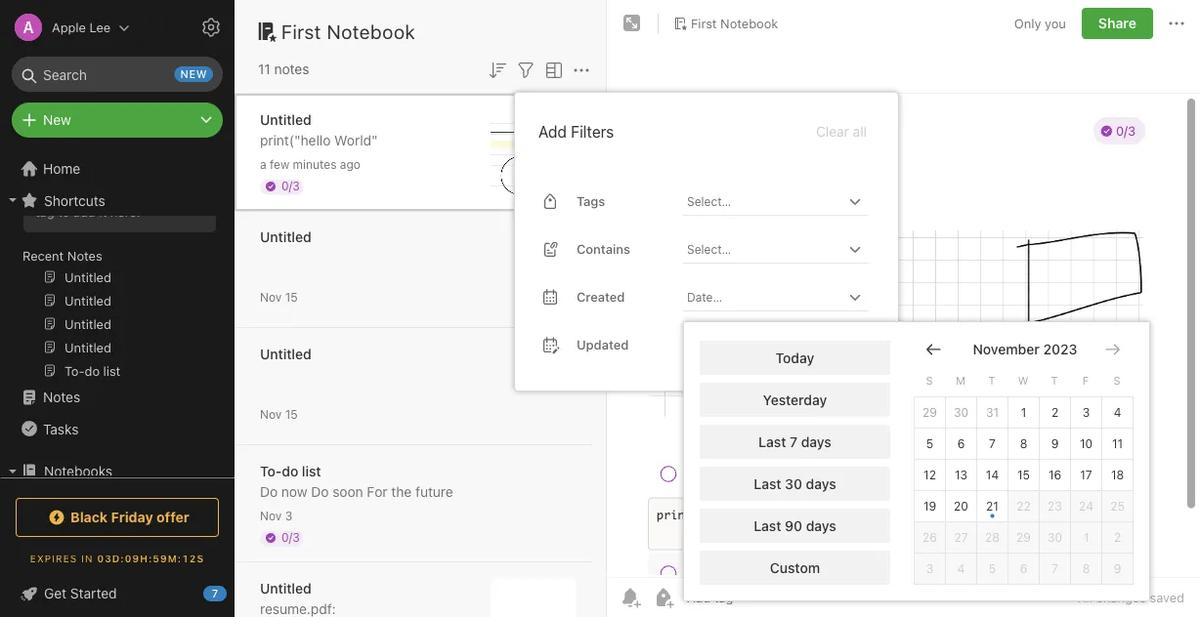 Task type: locate. For each thing, give the bounding box(es) containing it.
0 horizontal spatial s
[[926, 374, 933, 387]]

1 untitled from the top
[[260, 112, 311, 128]]

notebook inside "note list" element
[[327, 20, 416, 43]]

more actions field right view options field
[[570, 57, 593, 82]]

3 down 26 button
[[926, 562, 934, 576]]

11 right 10 button
[[1112, 437, 1123, 451]]

s left m
[[926, 374, 933, 387]]

7 left click to collapse image at the bottom
[[212, 588, 218, 601]]

5 up 12 on the right bottom
[[926, 437, 933, 451]]

1 horizontal spatial 1 button
[[1071, 523, 1102, 554]]

0 horizontal spatial 6 button
[[946, 429, 977, 460]]

More actions field
[[1165, 8, 1188, 39], [570, 57, 593, 82]]

6 for the top 6 button
[[957, 437, 965, 451]]

2
[[1051, 406, 1058, 420], [1114, 531, 1121, 545]]

Search text field
[[25, 57, 209, 92]]

new search field
[[25, 57, 213, 92]]

3 button
[[1071, 398, 1102, 429], [915, 554, 946, 585]]

only
[[1014, 16, 1041, 31]]

0/3 down the few
[[281, 179, 300, 193]]

1 vertical spatial 8
[[1082, 562, 1090, 576]]

t right w
[[1051, 374, 1058, 387]]

last for last 90 days
[[754, 518, 781, 534]]

1 horizontal spatial more actions image
[[1165, 12, 1188, 35]]

1 vertical spatial 11
[[1112, 437, 1123, 451]]

0 vertical spatial 29
[[923, 406, 937, 420]]

friday
[[111, 510, 153, 526]]

7 button up 14
[[977, 429, 1009, 460]]

0 horizontal spatial 29 button
[[915, 398, 946, 429]]

or
[[167, 187, 179, 201]]

a
[[260, 158, 266, 172], [154, 169, 160, 184]]

t left w
[[988, 374, 995, 387]]

9 button
[[1040, 429, 1071, 460], [1102, 554, 1134, 585]]

6 button up 13
[[946, 429, 977, 460]]

1 horizontal spatial 7 button
[[1040, 554, 1071, 585]]

29
[[923, 406, 937, 420], [1016, 531, 1031, 545]]

icon on a note, notebook, stack or tag to add it here.
[[35, 169, 179, 219]]

7 down 23 button
[[1052, 562, 1058, 576]]

0 horizontal spatial notebook
[[327, 20, 416, 43]]

1 down 24 button
[[1083, 531, 1089, 545]]

last up last 30 days
[[759, 434, 786, 450]]

5 button
[[915, 429, 946, 460], [977, 554, 1009, 585]]

0 vertical spatial 4
[[1114, 406, 1121, 420]]

0 horizontal spatial 9
[[1051, 437, 1059, 451]]

notebook,
[[69, 187, 128, 201]]

0 horizontal spatial 4
[[957, 562, 965, 576]]

1 vertical spatial 7 button
[[1040, 554, 1071, 585]]

note window element
[[607, 0, 1200, 618]]

on
[[135, 169, 150, 184]]

1 horizontal spatial 3
[[926, 562, 934, 576]]

9 button left 10
[[1040, 429, 1071, 460]]

1 horizontal spatial do
[[311, 484, 329, 500]]

0 vertical spatial 11
[[258, 61, 270, 77]]

1 vertical spatial nov
[[260, 408, 282, 422]]

3 up 10
[[1083, 406, 1090, 420]]

30 up the 90
[[785, 476, 802, 492]]

2 right '31' button
[[1051, 406, 1058, 420]]

1 vertical spatial more actions field
[[570, 57, 593, 82]]

11 notes
[[258, 61, 309, 77]]

first notebook inside "note list" element
[[281, 20, 416, 43]]

last 90 days
[[754, 518, 836, 534]]

1 horizontal spatial s
[[1114, 374, 1120, 387]]

black
[[71, 510, 108, 526]]

14
[[986, 468, 999, 482]]

yesterday
[[763, 392, 827, 408]]

2 button up "16"
[[1040, 398, 1071, 429]]

1 horizontal spatial more actions field
[[1165, 8, 1188, 39]]

17
[[1080, 468, 1092, 482]]

9 for the left 9 button
[[1051, 437, 1059, 451]]

days right the 90
[[806, 518, 836, 534]]

last
[[759, 434, 786, 450], [754, 476, 781, 492], [754, 518, 781, 534]]

first inside "note list" element
[[281, 20, 321, 43]]

3 untitled from the top
[[260, 346, 311, 363]]

1 0/3 from the top
[[281, 179, 300, 193]]

0 vertical spatial 7 button
[[977, 429, 1009, 460]]

soon
[[332, 484, 363, 500]]

11 inside 11 button
[[1112, 437, 1123, 451]]

9 left 10
[[1051, 437, 1059, 451]]

6 down 22 button
[[1020, 562, 1027, 576]]

to-
[[260, 464, 282, 480]]

0 horizontal spatial 5 button
[[915, 429, 946, 460]]

11 left notes
[[258, 61, 270, 77]]

8 up all
[[1082, 562, 1090, 576]]

1 vertical spatial 4 button
[[946, 554, 977, 585]]

6
[[957, 437, 965, 451], [1020, 562, 1027, 576]]

11 inside "note list" element
[[258, 61, 270, 77]]

untitled
[[260, 112, 311, 128], [260, 229, 311, 245], [260, 346, 311, 363], [260, 581, 311, 597]]

home
[[43, 161, 80, 177]]

29 up 12 on the right bottom
[[923, 406, 937, 420]]

apple lee
[[52, 20, 111, 35]]

29 right "28" button
[[1016, 531, 1031, 545]]

more actions field inside note window "element"
[[1165, 8, 1188, 39]]

3 button up 10
[[1071, 398, 1102, 429]]

1 horizontal spatial notebook
[[720, 16, 778, 30]]

0 horizontal spatial 3 button
[[915, 554, 946, 585]]

first notebook
[[691, 16, 778, 30], [281, 20, 416, 43]]

notes
[[274, 61, 309, 77]]

2 down 25 button
[[1114, 531, 1121, 545]]

21 button
[[977, 491, 1009, 523]]

1 horizontal spatial 9
[[1114, 562, 1121, 576]]

7 down '31' button
[[989, 437, 996, 451]]

4 for the bottommost 4 button
[[957, 562, 965, 576]]

1 right '31' button
[[1021, 406, 1026, 420]]

31 button
[[977, 398, 1009, 429]]

0 vertical spatial 3 button
[[1071, 398, 1102, 429]]

expand note image
[[621, 12, 644, 35]]

16 button
[[1040, 460, 1071, 491]]

7 button down 23 button
[[1040, 554, 1071, 585]]

30 button
[[946, 398, 977, 429], [1040, 523, 1071, 554]]

1 vertical spatial 1 button
[[1071, 523, 1102, 554]]

notes up tasks
[[43, 389, 80, 406]]

4 for the top 4 button
[[1114, 406, 1121, 420]]

3 button down 26
[[915, 554, 946, 585]]

23
[[1048, 500, 1062, 513]]

a left the few
[[260, 158, 266, 172]]

3 down the "now"
[[285, 510, 292, 523]]

date…
[[687, 290, 722, 304]]

Sort options field
[[486, 57, 509, 82]]

7 inside help and learning task checklist field
[[212, 588, 218, 601]]

1 horizontal spatial 6
[[1020, 562, 1027, 576]]

3 for the left 3 button
[[926, 562, 934, 576]]

1 horizontal spatial 9 button
[[1102, 554, 1134, 585]]

0 horizontal spatial 3
[[285, 510, 292, 523]]

 input text field
[[685, 235, 843, 263]]

custom
[[770, 560, 820, 576]]

1 button right 31
[[1009, 398, 1040, 429]]

0 horizontal spatial 9 button
[[1040, 429, 1071, 460]]

11 for 11 notes
[[258, 61, 270, 77]]

30 down 23 button
[[1048, 531, 1062, 545]]

1 vertical spatial 29 button
[[1009, 523, 1040, 554]]

0 horizontal spatial 1
[[1021, 406, 1026, 420]]

2 button down 25
[[1102, 523, 1134, 554]]

9 button up changes
[[1102, 554, 1134, 585]]

1 horizontal spatial 29
[[1016, 531, 1031, 545]]

0 vertical spatial 5 button
[[915, 429, 946, 460]]

expires
[[30, 553, 77, 564]]

4 down 27 button
[[957, 562, 965, 576]]

2 vertical spatial 30
[[1048, 531, 1062, 545]]

22
[[1017, 500, 1031, 513]]

more actions image
[[1165, 12, 1188, 35], [570, 58, 593, 82]]

5 down "28" button
[[989, 562, 996, 576]]

0 vertical spatial 1
[[1021, 406, 1026, 420]]

29 button right 28
[[1009, 523, 1040, 554]]

0 vertical spatial 2 button
[[1040, 398, 1071, 429]]

4 button
[[1102, 398, 1134, 429], [946, 554, 977, 585]]

 input text field
[[685, 187, 843, 215]]

5 button down 28
[[977, 554, 1009, 585]]

2 untitled from the top
[[260, 229, 311, 245]]

nov 15
[[260, 291, 298, 304], [260, 408, 298, 422]]

lee
[[89, 20, 111, 35]]

29 for right 29 button
[[1016, 531, 1031, 545]]

6 up 13
[[957, 437, 965, 451]]

17 button
[[1071, 460, 1102, 491]]

0 vertical spatial 29 button
[[915, 398, 946, 429]]

1 horizontal spatial t
[[1051, 374, 1058, 387]]

27 button
[[946, 523, 977, 554]]

23 button
[[1040, 491, 1071, 523]]

1 vertical spatial days
[[806, 476, 836, 492]]

a right the on on the left top
[[154, 169, 160, 184]]

0 vertical spatial 8
[[1020, 437, 1027, 451]]

0/3 for to-do list do now do soon for the future
[[281, 531, 300, 545]]

29 button left 31
[[915, 398, 946, 429]]

1 horizontal spatial first
[[691, 16, 717, 30]]

m
[[956, 374, 965, 387]]

offer
[[157, 510, 189, 526]]

0 vertical spatial 4 button
[[1102, 398, 1134, 429]]

30 button left 31
[[946, 398, 977, 429]]

5 button up 12 on the right bottom
[[915, 429, 946, 460]]

group
[[0, 128, 226, 390]]

new
[[180, 68, 207, 81]]

1 s from the left
[[926, 374, 933, 387]]

share button
[[1082, 8, 1153, 39]]

1 vertical spatial 5
[[989, 562, 996, 576]]

1 horizontal spatial 4
[[1114, 406, 1121, 420]]

0 horizontal spatial 11
[[258, 61, 270, 77]]

0 vertical spatial last
[[759, 434, 786, 450]]

black friday offer
[[71, 510, 189, 526]]

2 t from the left
[[1051, 374, 1058, 387]]

last left the 90
[[754, 518, 781, 534]]

0 horizontal spatial 1 button
[[1009, 398, 1040, 429]]

0/3 down the nov 3
[[281, 531, 300, 545]]

0 horizontal spatial a
[[154, 169, 160, 184]]

contains
[[577, 242, 630, 257]]

0 vertical spatial 6
[[957, 437, 965, 451]]

first right 'expand note' icon
[[691, 16, 717, 30]]

notes right recent
[[67, 248, 102, 263]]

0 vertical spatial notes
[[67, 248, 102, 263]]

more actions image inside "note list" element
[[570, 58, 593, 82]]

1 horizontal spatial 8
[[1082, 562, 1090, 576]]

0 horizontal spatial more actions image
[[570, 58, 593, 82]]

4 button up '18'
[[1102, 398, 1134, 429]]

0 horizontal spatial 2
[[1051, 406, 1058, 420]]

Help and Learning task checklist field
[[0, 579, 235, 610]]

s right f
[[1114, 374, 1120, 387]]

days up last 30 days
[[801, 434, 831, 450]]

nov
[[260, 291, 282, 304], [260, 408, 282, 422], [260, 510, 282, 523]]

add
[[73, 204, 96, 219]]

24
[[1079, 500, 1093, 513]]

1 vertical spatial nov 15
[[260, 408, 298, 422]]

22 button
[[1009, 491, 1040, 523]]

0 vertical spatial 3
[[1083, 406, 1090, 420]]

4 button down 27
[[946, 554, 977, 585]]

tag
[[35, 204, 54, 219]]

saved
[[1150, 591, 1184, 605]]

notebook inside first notebook button
[[720, 16, 778, 30]]

0 horizontal spatial 6
[[957, 437, 965, 451]]

2 vertical spatial nov
[[260, 510, 282, 523]]

0 horizontal spatial t
[[988, 374, 995, 387]]

3 nov from the top
[[260, 510, 282, 523]]

1 vertical spatial last
[[754, 476, 781, 492]]

first notebook inside button
[[691, 16, 778, 30]]

0 vertical spatial 5
[[926, 437, 933, 451]]

add
[[538, 122, 567, 141]]

0 horizontal spatial 4 button
[[946, 554, 977, 585]]

30 button down 23
[[1040, 523, 1071, 554]]

tree
[[0, 97, 235, 618]]

90
[[785, 518, 802, 534]]

more actions field right share button at the right
[[1165, 8, 1188, 39]]

2 button
[[1040, 398, 1071, 429], [1102, 523, 1134, 554]]

first
[[691, 16, 717, 30], [281, 20, 321, 43]]

a inside icon on a note, notebook, stack or tag to add it here.
[[154, 169, 160, 184]]

1 button down 24
[[1071, 523, 1102, 554]]

1 vertical spatial 3
[[285, 510, 292, 523]]

do down the list
[[311, 484, 329, 500]]

6 button down 22 button
[[1009, 554, 1040, 585]]

get started
[[44, 586, 117, 602]]

19
[[923, 500, 936, 513]]

9
[[1051, 437, 1059, 451], [1114, 562, 1121, 576]]

0 vertical spatial more actions field
[[1165, 8, 1188, 39]]

18 button
[[1102, 460, 1134, 491]]

View options field
[[537, 57, 566, 82]]

6 for the rightmost 6 button
[[1020, 562, 1027, 576]]

8 up the 15 button
[[1020, 437, 1027, 451]]

0 horizontal spatial 30
[[785, 476, 802, 492]]

days up last 90 days
[[806, 476, 836, 492]]

days
[[801, 434, 831, 450], [806, 476, 836, 492], [806, 518, 836, 534]]

in
[[81, 553, 93, 564]]

1 button
[[1009, 398, 1040, 429], [1071, 523, 1102, 554]]

1 vertical spatial 3 button
[[915, 554, 946, 585]]

1 vertical spatial 8 button
[[1071, 554, 1102, 585]]

0 vertical spatial 2
[[1051, 406, 1058, 420]]

2 0/3 from the top
[[281, 531, 300, 545]]

first up notes
[[281, 20, 321, 43]]

0 vertical spatial 9
[[1051, 437, 1059, 451]]

first inside button
[[691, 16, 717, 30]]

9 up changes
[[1114, 562, 1121, 576]]

1 horizontal spatial 6 button
[[1009, 554, 1040, 585]]

1 vertical spatial 15
[[285, 408, 298, 422]]

0 vertical spatial 0/3
[[281, 179, 300, 193]]

30
[[954, 406, 968, 420], [785, 476, 802, 492], [1048, 531, 1062, 545]]

you
[[1045, 16, 1066, 31]]

1 vertical spatial 4
[[957, 562, 965, 576]]

1 vertical spatial 6
[[1020, 562, 1027, 576]]

Add filters field
[[514, 57, 537, 82]]

a few minutes ago
[[260, 158, 360, 172]]

0 vertical spatial 1 button
[[1009, 398, 1040, 429]]

1 vertical spatial 29
[[1016, 531, 1031, 545]]

19 button
[[915, 491, 946, 523]]

more actions image right view options field
[[570, 58, 593, 82]]

2 s from the left
[[1114, 374, 1120, 387]]

30 left 31
[[954, 406, 968, 420]]

click to collapse image
[[227, 581, 242, 605]]

0 horizontal spatial 8 button
[[1009, 429, 1040, 460]]

do down to-
[[260, 484, 278, 500]]

27
[[954, 531, 968, 545]]

0 vertical spatial 15
[[285, 291, 298, 304]]

4 untitled from the top
[[260, 581, 311, 597]]

1 vertical spatial 30
[[785, 476, 802, 492]]

untitled button
[[235, 563, 592, 618]]

notebook
[[720, 16, 778, 30], [327, 20, 416, 43]]

4 up 11 button
[[1114, 406, 1121, 420]]

more actions image right share button at the right
[[1165, 12, 1188, 35]]

1 vertical spatial 6 button
[[1009, 554, 1040, 585]]

here.
[[110, 204, 140, 219]]

0 vertical spatial 6 button
[[946, 429, 977, 460]]

future
[[415, 484, 453, 500]]

0 vertical spatial 30
[[954, 406, 968, 420]]

0 horizontal spatial 2 button
[[1040, 398, 1071, 429]]

tasks
[[43, 421, 79, 437]]

28
[[985, 531, 1000, 545]]

0 horizontal spatial 7 button
[[977, 429, 1009, 460]]

2 nov 15 from the top
[[260, 408, 298, 422]]

last up last 90 days
[[754, 476, 781, 492]]

2 vertical spatial days
[[806, 518, 836, 534]]

2 vertical spatial 3
[[926, 562, 934, 576]]

clear all button
[[814, 120, 869, 143]]

0 horizontal spatial first
[[281, 20, 321, 43]]



Task type: describe. For each thing, give the bounding box(es) containing it.
15 button
[[1009, 460, 1040, 491]]

untitled inside untitled print("hello world"
[[260, 112, 311, 128]]

31
[[986, 406, 999, 420]]

recent
[[22, 248, 64, 263]]

11 for 11
[[1112, 437, 1123, 451]]

12
[[924, 468, 936, 482]]

1 horizontal spatial 5 button
[[977, 554, 1009, 585]]

f
[[1083, 374, 1089, 387]]

apple
[[52, 20, 86, 35]]

0 horizontal spatial more actions field
[[570, 57, 593, 82]]

add filters
[[538, 122, 614, 141]]

new
[[43, 112, 71, 128]]

settings image
[[199, 16, 223, 39]]

untitled inside 'button'
[[260, 581, 311, 597]]

2 for the bottom 2 button
[[1114, 531, 1121, 545]]

10
[[1080, 437, 1093, 451]]

started
[[70, 586, 117, 602]]

13
[[955, 468, 968, 482]]

the
[[391, 484, 412, 500]]

November field
[[969, 339, 1039, 360]]

2023 field
[[1039, 339, 1077, 360]]

13 button
[[946, 460, 977, 491]]

0 vertical spatial 8 button
[[1009, 429, 1040, 460]]

2 for topmost 2 button
[[1051, 406, 1058, 420]]

2023
[[1043, 341, 1077, 357]]

minutes
[[293, 158, 337, 172]]

do
[[282, 464, 298, 480]]

26
[[923, 531, 937, 545]]

1 horizontal spatial 3 button
[[1071, 398, 1102, 429]]

filters
[[571, 122, 614, 141]]

Note Editor text field
[[607, 94, 1200, 578]]

1 vertical spatial 2 button
[[1102, 523, 1134, 554]]

november 2023
[[973, 341, 1077, 357]]

note,
[[35, 187, 65, 201]]

28 button
[[977, 523, 1009, 554]]

note list element
[[235, 0, 607, 618]]

nov 3
[[260, 510, 292, 523]]

14 button
[[977, 460, 1009, 491]]

2 horizontal spatial 30
[[1048, 531, 1062, 545]]

few
[[270, 158, 289, 172]]

 Date picker field
[[683, 283, 886, 312]]

24 button
[[1071, 491, 1102, 523]]

print("hello
[[260, 132, 331, 149]]

thumbnail image
[[491, 110, 577, 196]]

group containing icon on a note, notebook, stack or tag to add it here.
[[0, 128, 226, 390]]

to-do list do now do soon for the future
[[260, 464, 453, 500]]

w
[[1018, 374, 1028, 387]]

15 inside button
[[1017, 468, 1030, 482]]

16
[[1048, 468, 1061, 482]]

0 vertical spatial 30 button
[[946, 398, 977, 429]]

add a reminder image
[[619, 586, 642, 610]]

changes
[[1096, 591, 1146, 605]]

recent notes
[[22, 248, 102, 263]]

last 30 days
[[754, 476, 836, 492]]

now
[[281, 484, 307, 500]]

25 button
[[1102, 491, 1134, 523]]

notebooks link
[[0, 456, 226, 488]]

Contains field
[[683, 235, 869, 264]]

for
[[367, 484, 388, 500]]

days for last 7 days
[[801, 434, 831, 450]]

29 for top 29 button
[[923, 406, 937, 420]]

last 7 days
[[759, 434, 831, 450]]

share
[[1098, 15, 1137, 31]]

shortcuts button
[[0, 185, 226, 216]]

tags
[[577, 194, 605, 209]]

Tags field
[[683, 187, 869, 216]]

clear all
[[816, 123, 867, 140]]

tree containing home
[[0, 97, 235, 618]]

add filters image
[[514, 58, 537, 82]]

today
[[776, 350, 814, 366]]

10 button
[[1071, 429, 1102, 460]]

0/3 for untitled print("hello world"
[[281, 179, 300, 193]]

all
[[1078, 591, 1093, 605]]

ago
[[340, 158, 360, 172]]

home link
[[0, 153, 235, 185]]

1 vertical spatial notes
[[43, 389, 80, 406]]

18
[[1111, 468, 1124, 482]]

updated
[[577, 338, 629, 352]]

clear
[[816, 123, 849, 140]]

new button
[[12, 103, 223, 138]]

first notebook button
[[666, 10, 785, 37]]

21
[[986, 500, 999, 513]]

25
[[1110, 500, 1125, 513]]

1 do from the left
[[260, 484, 278, 500]]

shortcuts
[[44, 192, 105, 208]]

expand notebooks image
[[5, 464, 21, 480]]

11 button
[[1102, 429, 1134, 460]]

9 for 9 button to the bottom
[[1114, 562, 1121, 576]]

1 horizontal spatial 30 button
[[1040, 523, 1071, 554]]

add tag image
[[652, 586, 675, 610]]

3 for the right 3 button
[[1083, 406, 1090, 420]]

0 horizontal spatial 5
[[926, 437, 933, 451]]

stack
[[132, 187, 164, 201]]

days for last 90 days
[[806, 518, 836, 534]]

1 horizontal spatial 8 button
[[1071, 554, 1102, 585]]

created
[[577, 290, 625, 304]]

a inside "note list" element
[[260, 158, 266, 172]]

notes link
[[0, 382, 226, 413]]

only you
[[1014, 16, 1066, 31]]

Account field
[[0, 8, 130, 47]]

1 nov from the top
[[260, 291, 282, 304]]

all changes saved
[[1078, 591, 1184, 605]]

1 horizontal spatial 29 button
[[1009, 523, 1040, 554]]

1 vertical spatial 1
[[1083, 531, 1089, 545]]

1 nov 15 from the top
[[260, 291, 298, 304]]

november
[[973, 341, 1039, 357]]

20 button
[[946, 491, 977, 523]]

26 button
[[915, 523, 946, 554]]

2 nov from the top
[[260, 408, 282, 422]]

1 horizontal spatial 5
[[989, 562, 996, 576]]

3 inside "note list" element
[[285, 510, 292, 523]]

2 do from the left
[[311, 484, 329, 500]]

to
[[58, 204, 70, 219]]

7 up last 30 days
[[790, 434, 798, 450]]

last for last 30 days
[[754, 476, 781, 492]]

1 t from the left
[[988, 374, 995, 387]]

last for last 7 days
[[759, 434, 786, 450]]

0 horizontal spatial 8
[[1020, 437, 1027, 451]]

days for last 30 days
[[806, 476, 836, 492]]

1 vertical spatial 9 button
[[1102, 554, 1134, 585]]

it
[[99, 204, 107, 219]]

black friday offer button
[[16, 498, 219, 537]]

1 horizontal spatial 30
[[954, 406, 968, 420]]



Task type: vqa. For each thing, say whether or not it's contained in the screenshot.
2 button to the right
yes



